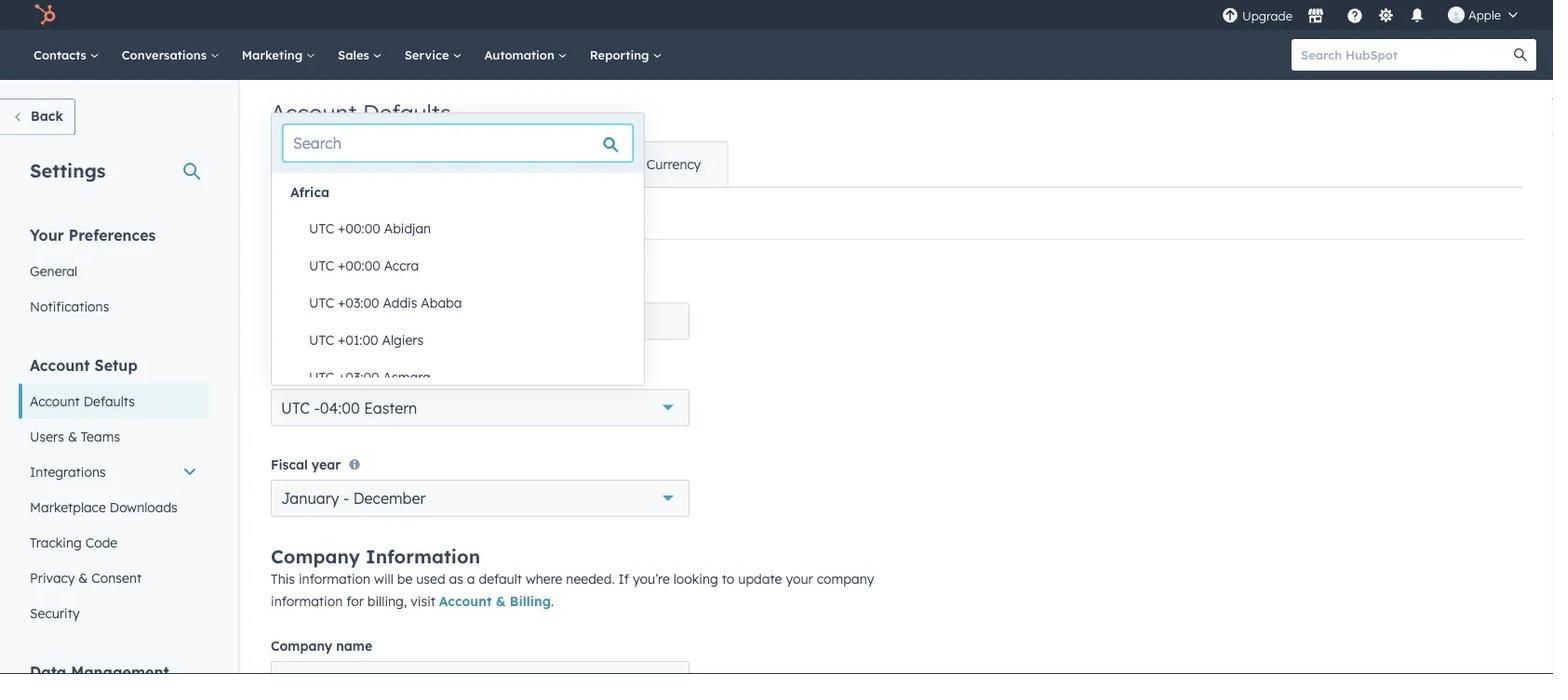 Task type: describe. For each thing, give the bounding box(es) containing it.
account name
[[271, 280, 363, 296]]

utc +03:00 asmara button
[[290, 359, 644, 396]]

account setup element
[[19, 355, 208, 632]]

automation
[[484, 47, 558, 62]]

time zone
[[271, 366, 336, 383]]

fiscal year
[[271, 457, 341, 473]]

Account name text field
[[271, 303, 690, 340]]

settings
[[30, 159, 106, 182]]

general link for defaults
[[272, 142, 374, 187]]

you're
[[633, 571, 670, 588]]

notifications link
[[19, 289, 208, 324]]

africa list box
[[272, 210, 644, 675]]

utc -04:00 eastern button
[[271, 390, 690, 427]]

bob builder image
[[1448, 7, 1465, 23]]

users
[[30, 429, 64, 445]]

upgrade
[[1243, 8, 1293, 24]]

will for defaults
[[363, 205, 383, 221]]

time
[[271, 366, 302, 383]]

company information
[[271, 545, 480, 569]]

utc +03:00 addis ababa button
[[290, 285, 644, 322]]

automation link
[[473, 30, 579, 80]]

company
[[817, 571, 874, 588]]

setup
[[94, 356, 138, 375]]

if
[[618, 571, 629, 588]]

utc +00:00 accra button
[[290, 248, 644, 285]]

as
[[449, 571, 463, 588]]

where
[[526, 571, 563, 588]]

account down utc +00:00 accra
[[271, 280, 323, 296]]

account.
[[533, 205, 586, 221]]

account & billing .
[[439, 594, 554, 610]]

1 vertical spatial information
[[271, 594, 343, 610]]

- for december
[[343, 490, 349, 508]]

marketplace downloads link
[[19, 490, 208, 525]]

downloads
[[110, 499, 178, 516]]

account defaults inside account setup element
[[30, 393, 135, 410]]

account left setup
[[30, 356, 90, 375]]

account & billing link
[[439, 594, 551, 610]]

defaults for the user defaults link
[[542, 156, 594, 173]]

+03:00 for asmara
[[338, 370, 379, 386]]

needed.
[[566, 571, 615, 588]]

none field containing africa
[[272, 114, 644, 675]]

contacts
[[34, 47, 90, 62]]

utc +03:00 addis ababa
[[309, 295, 462, 311]]

account setup
[[30, 356, 138, 375]]

account up the users
[[30, 393, 80, 410]]

account defaults link
[[19, 384, 208, 419]]

user
[[510, 156, 539, 173]]

security
[[30, 605, 80, 622]]

accra
[[384, 258, 419, 274]]

billing,
[[367, 594, 407, 610]]

settings image
[[1378, 8, 1395, 25]]

defaults for account defaults link
[[83, 393, 135, 410]]

04:00
[[320, 399, 360, 418]]

information
[[366, 545, 480, 569]]

currency link
[[620, 142, 727, 187]]

currency
[[647, 156, 701, 173]]

navigation containing general
[[271, 141, 728, 188]]

utc +01:00 algiers
[[309, 332, 424, 349]]

your preferences element
[[19, 225, 208, 324]]

defaults
[[310, 205, 360, 221]]

this
[[271, 571, 295, 588]]

reporting link
[[579, 30, 673, 80]]

+00:00 for accra
[[338, 258, 380, 274]]

+00:00 for abidjan
[[338, 221, 380, 237]]

reporting
[[590, 47, 653, 62]]

december
[[353, 490, 426, 508]]

january - december button
[[271, 480, 690, 518]]

used
[[416, 571, 445, 588]]

sales link
[[327, 30, 393, 80]]

.
[[551, 594, 554, 610]]

utc +00:00 abidjan
[[309, 221, 431, 237]]

help image
[[1347, 8, 1363, 25]]

security link
[[19, 596, 208, 632]]

consent
[[91, 570, 142, 586]]

utc +00:00 accra
[[309, 258, 419, 274]]

to inside "this information will be used as a default where needed. if you're looking to update your company information for billing, visit"
[[722, 571, 735, 588]]

integrations button
[[19, 455, 208, 490]]

user defaults link
[[483, 142, 620, 187]]

account down a
[[439, 594, 492, 610]]

conversations link
[[110, 30, 231, 80]]

hubspot image
[[34, 4, 56, 26]]

name for company name
[[336, 639, 372, 655]]

& for consent
[[78, 570, 88, 586]]

company for company name
[[271, 639, 332, 655]]

ababa
[[421, 295, 462, 311]]

utc +00:00 abidjan button
[[290, 210, 644, 248]]

Search HubSpot search field
[[1292, 39, 1520, 71]]

applied
[[405, 205, 451, 221]]



Task type: locate. For each thing, give the bounding box(es) containing it.
marketplace downloads
[[30, 499, 178, 516]]

& for teams
[[68, 429, 77, 445]]

2 vertical spatial &
[[496, 594, 506, 610]]

apple
[[1469, 7, 1501, 22]]

general for account
[[298, 156, 348, 173]]

sales
[[338, 47, 373, 62]]

1 horizontal spatial to
[[722, 571, 735, 588]]

0 vertical spatial -
[[314, 399, 320, 418]]

tracking
[[30, 535, 82, 551]]

company name
[[271, 639, 372, 655]]

marketplaces image
[[1308, 8, 1324, 25]]

integrations
[[30, 464, 106, 480]]

general up africa on the top
[[298, 156, 348, 173]]

account defaults down account setup
[[30, 393, 135, 410]]

2 horizontal spatial &
[[496, 594, 506, 610]]

utc down the time zone
[[281, 399, 310, 418]]

teams
[[81, 429, 120, 445]]

1 company from the top
[[271, 545, 360, 569]]

marketplace
[[30, 499, 106, 516]]

eastern
[[364, 399, 417, 418]]

1 vertical spatial +03:00
[[338, 370, 379, 386]]

utc for utc -04:00 eastern
[[281, 399, 310, 418]]

looking
[[674, 571, 718, 588]]

menu
[[1220, 0, 1531, 30]]

& down the 'default'
[[496, 594, 506, 610]]

your preferences
[[30, 226, 156, 244]]

preferences
[[69, 226, 156, 244]]

menu containing apple
[[1220, 0, 1531, 30]]

0 horizontal spatial general
[[30, 263, 77, 279]]

0 vertical spatial will
[[363, 205, 383, 221]]

these defaults will be applied to the entire account.
[[271, 205, 586, 221]]

information down this
[[271, 594, 343, 610]]

be left used
[[397, 571, 413, 588]]

utc right these in the left of the page
[[309, 221, 334, 237]]

1 horizontal spatial account defaults
[[271, 99, 451, 127]]

be left applied
[[386, 205, 402, 221]]

defaults right user
[[542, 156, 594, 173]]

to left the
[[455, 205, 468, 221]]

search button
[[1505, 39, 1537, 71]]

information up for
[[299, 571, 371, 588]]

back
[[31, 108, 63, 124]]

name down for
[[336, 639, 372, 655]]

0 vertical spatial company
[[271, 545, 360, 569]]

your
[[30, 226, 64, 244]]

account down marketing link
[[271, 99, 357, 127]]

user defaults
[[510, 156, 594, 173]]

0 horizontal spatial account defaults
[[30, 393, 135, 410]]

+03:00 inside button
[[338, 295, 379, 311]]

0 vertical spatial name
[[327, 280, 363, 296]]

1 +00:00 from the top
[[338, 221, 380, 237]]

code
[[85, 535, 117, 551]]

name down utc +00:00 accra
[[327, 280, 363, 296]]

1 vertical spatial -
[[343, 490, 349, 508]]

company up this
[[271, 545, 360, 569]]

entire
[[495, 205, 530, 221]]

to
[[455, 205, 468, 221], [722, 571, 735, 588]]

utc right time on the bottom left
[[309, 370, 334, 386]]

notifications image
[[1409, 8, 1426, 25]]

&
[[68, 429, 77, 445], [78, 570, 88, 586], [496, 594, 506, 610]]

utc -04:00 eastern
[[281, 399, 417, 418]]

marketing
[[242, 47, 306, 62]]

will for information
[[374, 571, 394, 588]]

1 vertical spatial defaults
[[542, 156, 594, 173]]

general inside navigation
[[298, 156, 348, 173]]

- inside popup button
[[314, 399, 320, 418]]

general inside your preferences element
[[30, 263, 77, 279]]

defaults inside the user defaults link
[[542, 156, 594, 173]]

will left 'abidjan' in the top left of the page
[[363, 205, 383, 221]]

1 horizontal spatial defaults
[[363, 99, 451, 127]]

0 vertical spatial +00:00
[[338, 221, 380, 237]]

year
[[312, 457, 341, 473]]

users & teams link
[[19, 419, 208, 455]]

to left update
[[722, 571, 735, 588]]

abidjan
[[384, 221, 431, 237]]

+03:00 up +01:00
[[338, 295, 379, 311]]

help button
[[1339, 0, 1371, 30]]

your
[[786, 571, 813, 588]]

marketplaces button
[[1296, 0, 1336, 30]]

+03:00 up utc -04:00 eastern
[[338, 370, 379, 386]]

upgrade image
[[1222, 8, 1239, 25]]

1 horizontal spatial general
[[298, 156, 348, 173]]

these
[[271, 205, 306, 221]]

back link
[[0, 99, 75, 135]]

account defaults down sales link
[[271, 99, 451, 127]]

+01:00
[[338, 332, 378, 349]]

be inside "this information will be used as a default where needed. if you're looking to update your company information for billing, visit"
[[397, 571, 413, 588]]

privacy & consent
[[30, 570, 142, 586]]

2 horizontal spatial defaults
[[542, 156, 594, 173]]

0 horizontal spatial general link
[[19, 254, 208, 289]]

algiers
[[382, 332, 424, 349]]

0 horizontal spatial to
[[455, 205, 468, 221]]

1 horizontal spatial &
[[78, 570, 88, 586]]

1 vertical spatial general
[[30, 263, 77, 279]]

service
[[405, 47, 453, 62]]

utc for utc +03:00 addis ababa
[[309, 295, 334, 311]]

defaults inside account defaults link
[[83, 393, 135, 410]]

0 vertical spatial to
[[455, 205, 468, 221]]

& for billing
[[496, 594, 506, 610]]

0 vertical spatial account defaults
[[271, 99, 451, 127]]

defaults up branding
[[363, 99, 451, 127]]

utc for utc +00:00 abidjan
[[309, 221, 334, 237]]

be for applied
[[386, 205, 402, 221]]

0 horizontal spatial &
[[68, 429, 77, 445]]

0 vertical spatial be
[[386, 205, 402, 221]]

default
[[479, 571, 522, 588]]

1 +03:00 from the top
[[338, 295, 379, 311]]

2 +00:00 from the top
[[338, 258, 380, 274]]

utc inside popup button
[[281, 399, 310, 418]]

tracking code
[[30, 535, 117, 551]]

contacts link
[[22, 30, 110, 80]]

2 vertical spatial defaults
[[83, 393, 135, 410]]

-
[[314, 399, 320, 418], [343, 490, 349, 508]]

0 vertical spatial defaults
[[363, 99, 451, 127]]

1 horizontal spatial -
[[343, 490, 349, 508]]

+03:00 for addis
[[338, 295, 379, 311]]

tracking code link
[[19, 525, 208, 561]]

defaults
[[363, 99, 451, 127], [542, 156, 594, 173], [83, 393, 135, 410]]

0 vertical spatial general
[[298, 156, 348, 173]]

- inside popup button
[[343, 490, 349, 508]]

utc up zone
[[309, 332, 334, 349]]

utc +01:00 algiers button
[[290, 322, 644, 359]]

general link for preferences
[[19, 254, 208, 289]]

0 vertical spatial general link
[[272, 142, 374, 187]]

+00:00
[[338, 221, 380, 237], [338, 258, 380, 274]]

None field
[[272, 114, 644, 675]]

for
[[346, 594, 364, 610]]

marketing link
[[231, 30, 327, 80]]

+00:00 up utc +00:00 accra
[[338, 221, 380, 237]]

general link
[[272, 142, 374, 187], [19, 254, 208, 289]]

visit
[[411, 594, 436, 610]]

be for used
[[397, 571, 413, 588]]

- right january
[[343, 490, 349, 508]]

Company name text field
[[271, 662, 690, 675]]

0 vertical spatial &
[[68, 429, 77, 445]]

privacy & consent link
[[19, 561, 208, 596]]

a
[[467, 571, 475, 588]]

january - december
[[281, 490, 426, 508]]

the
[[471, 205, 491, 221]]

1 vertical spatial general link
[[19, 254, 208, 289]]

general for your
[[30, 263, 77, 279]]

asmara
[[383, 370, 431, 386]]

navigation
[[271, 141, 728, 188]]

utc down utc +00:00 accra
[[309, 295, 334, 311]]

2 company from the top
[[271, 639, 332, 655]]

africa
[[290, 184, 330, 201]]

1 vertical spatial account defaults
[[30, 393, 135, 410]]

january
[[281, 490, 339, 508]]

information
[[299, 571, 371, 588], [271, 594, 343, 610]]

company down this
[[271, 639, 332, 655]]

1 vertical spatial will
[[374, 571, 394, 588]]

utc for utc +03:00 asmara
[[309, 370, 334, 386]]

company
[[271, 545, 360, 569], [271, 639, 332, 655]]

account defaults
[[271, 99, 451, 127], [30, 393, 135, 410]]

1 vertical spatial company
[[271, 639, 332, 655]]

0 vertical spatial +03:00
[[338, 295, 379, 311]]

settings link
[[1375, 5, 1398, 25]]

1 vertical spatial +00:00
[[338, 258, 380, 274]]

account
[[271, 99, 357, 127], [271, 280, 323, 296], [30, 356, 90, 375], [30, 393, 80, 410], [439, 594, 492, 610]]

conversations
[[122, 47, 210, 62]]

0 horizontal spatial defaults
[[83, 393, 135, 410]]

- down zone
[[314, 399, 320, 418]]

search image
[[1514, 48, 1527, 61]]

name for account name
[[327, 280, 363, 296]]

0 vertical spatial information
[[299, 571, 371, 588]]

+03:00 inside button
[[338, 370, 379, 386]]

2 +03:00 from the top
[[338, 370, 379, 386]]

zone
[[306, 366, 336, 383]]

1 vertical spatial &
[[78, 570, 88, 586]]

1 vertical spatial name
[[336, 639, 372, 655]]

privacy
[[30, 570, 75, 586]]

billing
[[510, 594, 551, 610]]

notifications
[[30, 298, 109, 315]]

utc for utc +00:00 accra
[[309, 258, 334, 274]]

will up billing,
[[374, 571, 394, 588]]

utc for utc +01:00 algiers
[[309, 332, 334, 349]]

update
[[738, 571, 782, 588]]

& right 'privacy'
[[78, 570, 88, 586]]

general link up the defaults
[[272, 142, 374, 187]]

Search search field
[[283, 125, 633, 162]]

- for 04:00
[[314, 399, 320, 418]]

fiscal
[[271, 457, 308, 473]]

0 horizontal spatial -
[[314, 399, 320, 418]]

1 vertical spatial be
[[397, 571, 413, 588]]

1 horizontal spatial general link
[[272, 142, 374, 187]]

utc inside button
[[309, 295, 334, 311]]

general link down preferences
[[19, 254, 208, 289]]

& right the users
[[68, 429, 77, 445]]

utc up account name
[[309, 258, 334, 274]]

will inside "this information will be used as a default where needed. if you're looking to update your company information for billing, visit"
[[374, 571, 394, 588]]

+00:00 down utc +00:00 abidjan on the top of page
[[338, 258, 380, 274]]

defaults up users & teams link
[[83, 393, 135, 410]]

1 vertical spatial to
[[722, 571, 735, 588]]

general down your
[[30, 263, 77, 279]]

company for company information
[[271, 545, 360, 569]]

notifications button
[[1402, 0, 1433, 30]]



Task type: vqa. For each thing, say whether or not it's contained in the screenshot.
filter for Add
no



